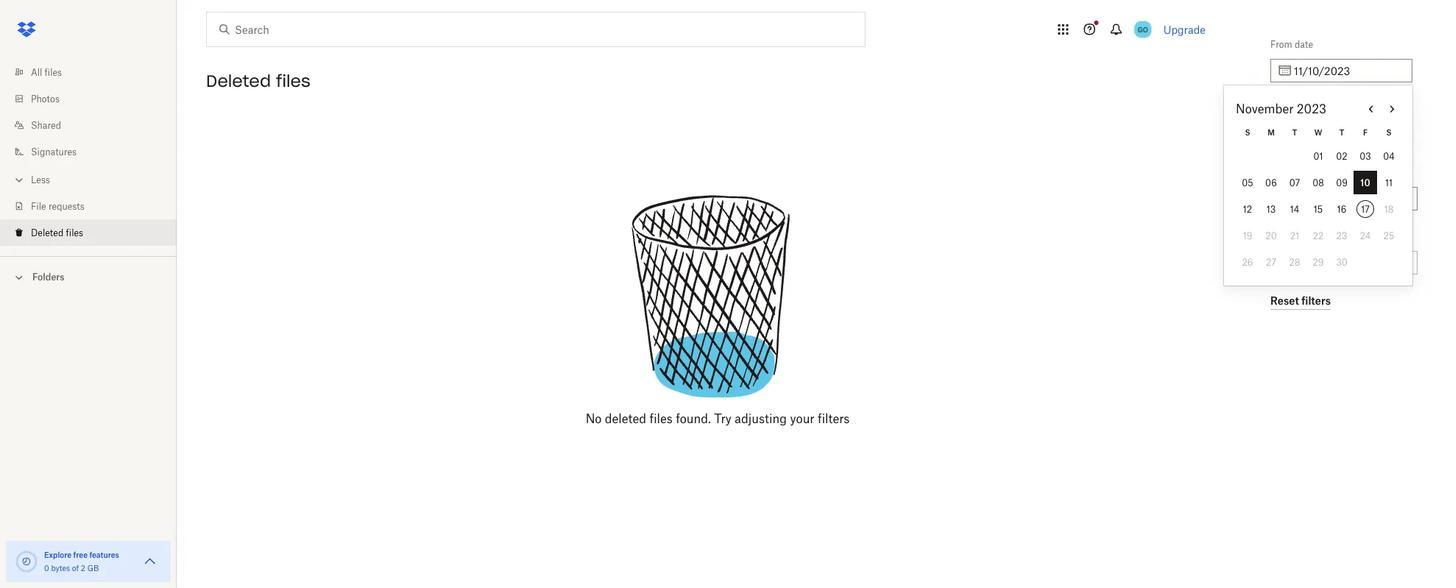 Task type: locate. For each thing, give the bounding box(es) containing it.
2023
[[1297, 102, 1327, 116]]

november
[[1236, 102, 1294, 116]]

your
[[790, 412, 815, 426]]

0
[[44, 564, 49, 573]]

2 vertical spatial deleted
[[31, 227, 64, 238]]

date right to
[[1283, 103, 1301, 114]]

17
[[1361, 204, 1370, 215]]

m
[[1268, 128, 1275, 137]]

free
[[73, 550, 88, 560]]

12 button
[[1236, 197, 1260, 221]]

list containing all files
[[0, 50, 177, 256]]

24 button
[[1354, 224, 1377, 247]]

filters
[[818, 412, 850, 426]]

To date text field
[[1294, 127, 1404, 143]]

november 2023
[[1236, 102, 1327, 116]]

0 vertical spatial date
[[1295, 39, 1313, 50]]

26 button
[[1236, 250, 1260, 274]]

17 button
[[1354, 197, 1377, 221]]

all files
[[31, 67, 62, 78]]

27 button
[[1260, 250, 1283, 274]]

10
[[1361, 177, 1371, 188]]

adjusting
[[735, 412, 787, 426]]

2 t from the left
[[1340, 128, 1345, 137]]

no deleted files found. try adjusting your filters
[[586, 412, 850, 426]]

files
[[45, 67, 62, 78], [276, 71, 311, 91], [66, 227, 83, 238], [650, 412, 673, 426]]

t left f
[[1340, 128, 1345, 137]]

1 horizontal spatial s
[[1387, 128, 1392, 137]]

deleted by
[[1271, 167, 1316, 178]]

signatures
[[31, 146, 77, 157]]

02
[[1336, 151, 1348, 162]]

found.
[[676, 412, 711, 426]]

13
[[1267, 204, 1276, 215]]

30
[[1336, 257, 1348, 268]]

deleted files list item
[[0, 219, 177, 246]]

s left 'm'
[[1245, 128, 1250, 137]]

from
[[1271, 39, 1293, 50]]

date
[[1295, 39, 1313, 50], [1283, 103, 1301, 114]]

features
[[89, 550, 119, 560]]

28
[[1290, 257, 1300, 268]]

01
[[1314, 151, 1323, 162]]

files inside list item
[[66, 227, 83, 238]]

1 horizontal spatial deleted
[[206, 71, 271, 91]]

date for to date
[[1283, 103, 1301, 114]]

file requests link
[[12, 193, 177, 219]]

25 button
[[1377, 224, 1401, 247]]

explore
[[44, 550, 72, 560]]

29 button
[[1307, 250, 1330, 274]]

deleted files
[[206, 71, 311, 91], [31, 227, 83, 238]]

deleted files inside list item
[[31, 227, 83, 238]]

16
[[1337, 204, 1347, 215]]

1 s from the left
[[1245, 128, 1250, 137]]

03
[[1360, 151, 1371, 162]]

date right from
[[1295, 39, 1313, 50]]

1 vertical spatial deleted files
[[31, 227, 83, 238]]

all files link
[[12, 59, 177, 85]]

0 horizontal spatial t
[[1293, 128, 1297, 137]]

1 vertical spatial date
[[1283, 103, 1301, 114]]

09 button
[[1330, 171, 1354, 194]]

less
[[31, 174, 50, 185]]

1 horizontal spatial t
[[1340, 128, 1345, 137]]

to
[[1271, 103, 1281, 114]]

20
[[1266, 230, 1277, 241]]

0 horizontal spatial deleted files
[[31, 227, 83, 238]]

by
[[1306, 167, 1316, 178]]

f
[[1363, 128, 1368, 137]]

1 vertical spatial deleted
[[1271, 167, 1303, 178]]

photos link
[[12, 85, 177, 112]]

deleted files link
[[12, 219, 177, 246]]

11 button
[[1377, 171, 1401, 194]]

s right f
[[1387, 128, 1392, 137]]

0 horizontal spatial deleted
[[31, 227, 64, 238]]

bytes
[[51, 564, 70, 573]]

folder
[[1281, 231, 1305, 242]]

from date
[[1271, 39, 1313, 50]]

list
[[0, 50, 177, 256]]

13 button
[[1260, 197, 1283, 221]]

photos
[[31, 93, 60, 104]]

23
[[1337, 230, 1348, 241]]

19
[[1243, 230, 1253, 241]]

0 horizontal spatial s
[[1245, 128, 1250, 137]]

21
[[1290, 230, 1300, 241]]

quota usage element
[[15, 550, 38, 573]]

04 button
[[1377, 144, 1401, 168]]

1 t from the left
[[1293, 128, 1297, 137]]

25
[[1384, 230, 1395, 241]]

0 vertical spatial deleted files
[[206, 71, 311, 91]]

deleted
[[206, 71, 271, 91], [1271, 167, 1303, 178], [31, 227, 64, 238]]

no
[[586, 412, 602, 426]]

1 horizontal spatial deleted files
[[206, 71, 311, 91]]

s
[[1245, 128, 1250, 137], [1387, 128, 1392, 137]]

w
[[1315, 128, 1322, 137]]

t left w
[[1293, 128, 1297, 137]]

07 button
[[1283, 171, 1307, 194]]



Task type: describe. For each thing, give the bounding box(es) containing it.
upgrade link
[[1164, 23, 1206, 36]]

14 button
[[1283, 197, 1307, 221]]

26
[[1242, 257, 1253, 268]]

to date
[[1271, 103, 1301, 114]]

try
[[714, 412, 732, 426]]

27
[[1266, 257, 1277, 268]]

upgrade
[[1164, 23, 1206, 36]]

05
[[1242, 177, 1254, 188]]

deleted inside list item
[[31, 227, 64, 238]]

14
[[1290, 204, 1300, 215]]

21 button
[[1283, 224, 1307, 247]]

30 button
[[1330, 250, 1354, 274]]

09
[[1336, 177, 1348, 188]]

shared
[[31, 120, 61, 131]]

20 button
[[1260, 224, 1283, 247]]

08 button
[[1307, 171, 1330, 194]]

18 button
[[1377, 197, 1401, 221]]

04
[[1383, 151, 1395, 162]]

06
[[1266, 177, 1277, 188]]

dropbox image
[[12, 15, 41, 44]]

explore free features 0 bytes of 2 gb
[[44, 550, 119, 573]]

16 button
[[1330, 197, 1354, 221]]

06 button
[[1260, 171, 1283, 194]]

05 button
[[1236, 171, 1260, 194]]

From date text field
[[1294, 63, 1404, 79]]

08
[[1313, 177, 1324, 188]]

0 vertical spatial deleted
[[206, 71, 271, 91]]

07
[[1290, 177, 1300, 188]]

2 s from the left
[[1387, 128, 1392, 137]]

24
[[1360, 230, 1371, 241]]

23 button
[[1330, 224, 1354, 247]]

less image
[[12, 173, 27, 187]]

requests
[[49, 201, 85, 212]]

12
[[1243, 204, 1252, 215]]

19 button
[[1236, 224, 1260, 247]]

03 button
[[1354, 144, 1377, 168]]

file
[[31, 201, 46, 212]]

shared link
[[12, 112, 177, 138]]

in folder
[[1271, 231, 1305, 242]]

deleted
[[605, 412, 646, 426]]

18
[[1385, 204, 1394, 215]]

folders
[[32, 272, 64, 283]]

2
[[81, 564, 85, 573]]

date for from date
[[1295, 39, 1313, 50]]

15
[[1314, 204, 1323, 215]]

signatures link
[[12, 138, 177, 165]]

11
[[1385, 177, 1393, 188]]

22
[[1313, 230, 1324, 241]]

of
[[72, 564, 79, 573]]

28 button
[[1283, 250, 1307, 274]]

in
[[1271, 231, 1279, 242]]

15 button
[[1307, 197, 1330, 221]]

29
[[1313, 257, 1324, 268]]

22 button
[[1307, 224, 1330, 247]]

01 button
[[1307, 144, 1330, 168]]

2 horizontal spatial deleted
[[1271, 167, 1303, 178]]

file requests
[[31, 201, 85, 212]]

10 button
[[1354, 171, 1377, 194]]

gb
[[87, 564, 99, 573]]



Task type: vqa. For each thing, say whether or not it's contained in the screenshot.
Folder, St. Patty's Day row
no



